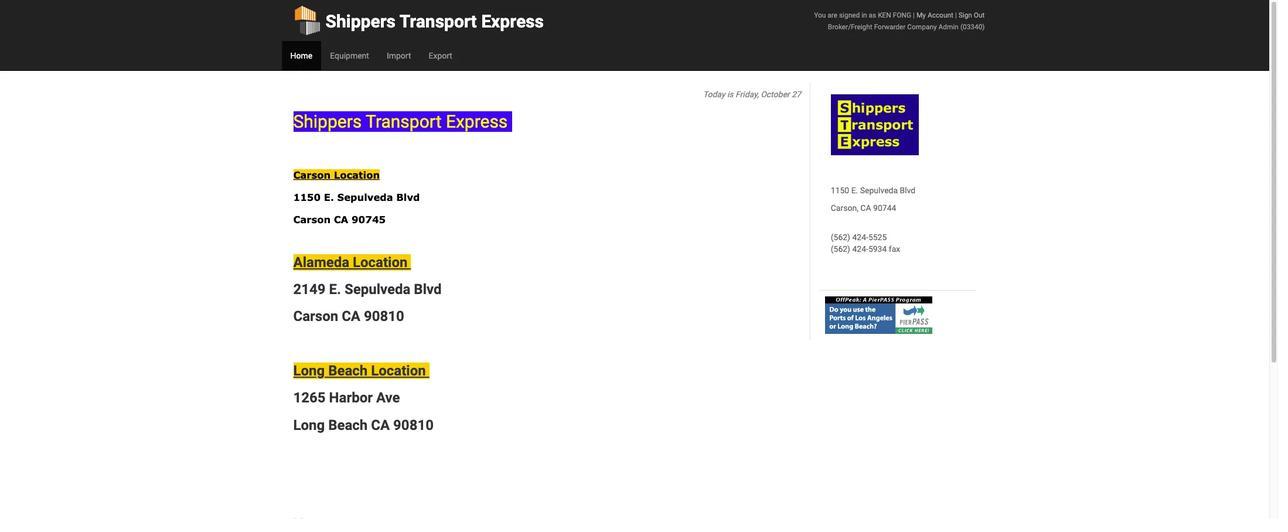 Task type: locate. For each thing, give the bounding box(es) containing it.
0 horizontal spatial 1150 e. sepulveda blvd
[[293, 192, 420, 203]]

1 vertical spatial carson
[[293, 214, 331, 225]]

home
[[290, 51, 312, 60]]

0 vertical spatial beach
[[328, 363, 368, 379]]

2 (562) from the top
[[831, 244, 850, 254]]

shippers transport express
[[326, 11, 544, 32], [293, 111, 512, 132]]

1 horizontal spatial |
[[955, 11, 957, 19]]

equipment button
[[321, 41, 378, 70]]

ca
[[860, 203, 871, 213], [334, 214, 348, 225], [342, 308, 360, 325], [371, 417, 390, 434]]

1265 harbor ave
[[293, 390, 400, 406]]

ca for 90744
[[860, 203, 871, 213]]

signed
[[839, 11, 860, 19]]

long up 1265
[[293, 363, 325, 379]]

0 vertical spatial transport
[[399, 11, 477, 32]]

1150 up 'carson,'
[[831, 186, 849, 195]]

1 vertical spatial 424-
[[852, 244, 868, 254]]

shippers transport express image
[[831, 94, 919, 155]]

1 carson from the top
[[293, 170, 331, 181]]

sepulveda
[[860, 186, 898, 195], [337, 192, 393, 203], [345, 281, 410, 298]]

1 vertical spatial location
[[353, 254, 408, 270]]

ken
[[878, 11, 891, 19]]

sepulveda up 90745
[[337, 192, 393, 203]]

fax
[[889, 244, 900, 254]]

shippers
[[326, 11, 396, 32], [293, 111, 362, 132]]

0 horizontal spatial |
[[913, 11, 915, 19]]

sepulveda down alameda location
[[345, 281, 410, 298]]

0 vertical spatial shippers
[[326, 11, 396, 32]]

(562) left "5934"
[[831, 244, 850, 254]]

transport
[[399, 11, 477, 32], [366, 111, 442, 132]]

3 carson from the top
[[293, 308, 338, 325]]

carson
[[293, 170, 331, 181], [293, 214, 331, 225], [293, 308, 338, 325]]

2 424- from the top
[[852, 244, 868, 254]]

beach
[[328, 363, 368, 379], [328, 417, 368, 434]]

long
[[293, 363, 325, 379], [293, 417, 325, 434]]

0 vertical spatial carson
[[293, 170, 331, 181]]

(03340)
[[960, 23, 985, 31]]

| left sign
[[955, 11, 957, 19]]

location for alameda location
[[353, 254, 408, 270]]

2 carson from the top
[[293, 214, 331, 225]]

my
[[916, 11, 926, 19]]

carson for carson ca 90810
[[293, 308, 338, 325]]

1 long from the top
[[293, 363, 325, 379]]

sign out link
[[959, 11, 985, 19]]

0 vertical spatial 424-
[[852, 233, 868, 242]]

2 long from the top
[[293, 417, 325, 434]]

1 | from the left
[[913, 11, 915, 19]]

location up 90745
[[334, 170, 380, 181]]

beach down 1265 harbor ave
[[328, 417, 368, 434]]

carson down 2149
[[293, 308, 338, 325]]

forwarder
[[874, 23, 906, 31]]

shippers up carson location
[[293, 111, 362, 132]]

424- up "5934"
[[852, 233, 868, 242]]

carson ca 90745
[[293, 214, 386, 225]]

beach up 1265 harbor ave
[[328, 363, 368, 379]]

27
[[792, 90, 801, 99]]

1150 e. sepulveda blvd up 90745
[[293, 192, 420, 203]]

1 vertical spatial beach
[[328, 417, 368, 434]]

1 vertical spatial (562)
[[831, 244, 850, 254]]

(562)
[[831, 233, 850, 242], [831, 244, 850, 254]]

ca left 90745
[[334, 214, 348, 225]]

express
[[481, 11, 544, 32], [446, 111, 508, 132]]

location up ave on the left bottom
[[371, 363, 426, 379]]

90810 down ave on the left bottom
[[393, 417, 434, 434]]

location
[[334, 170, 380, 181], [353, 254, 408, 270], [371, 363, 426, 379]]

my account link
[[916, 11, 953, 19]]

carson for carson ca 90745
[[293, 214, 331, 225]]

2 beach from the top
[[328, 417, 368, 434]]

account
[[928, 11, 953, 19]]

0 vertical spatial long
[[293, 363, 325, 379]]

export button
[[420, 41, 461, 70]]

424- down 5525
[[852, 244, 868, 254]]

| left my
[[913, 11, 915, 19]]

0 vertical spatial (562)
[[831, 233, 850, 242]]

1150 e. sepulveda blvd up carson, ca 90744
[[831, 186, 915, 195]]

0 vertical spatial location
[[334, 170, 380, 181]]

ca down 2149 e. sepulveda blvd
[[342, 308, 360, 325]]

long beach location
[[293, 363, 429, 379]]

export
[[429, 51, 452, 60]]

ca left "90744"
[[860, 203, 871, 213]]

(562) down 'carson,'
[[831, 233, 850, 242]]

0 vertical spatial 90810
[[364, 308, 404, 325]]

carson up carson ca 90745
[[293, 170, 331, 181]]

location up 2149 e. sepulveda blvd
[[353, 254, 408, 270]]

you are signed in as ken fong | my account | sign out broker/freight forwarder company admin (03340)
[[814, 11, 985, 31]]

out
[[974, 11, 985, 19]]

long for long beach location
[[293, 363, 325, 379]]

equipment
[[330, 51, 369, 60]]

carson up alameda
[[293, 214, 331, 225]]

1150
[[831, 186, 849, 195], [293, 192, 321, 203]]

1 vertical spatial long
[[293, 417, 325, 434]]

shippers up equipment
[[326, 11, 396, 32]]

1150 down carson location
[[293, 192, 321, 203]]

long down 1265
[[293, 417, 325, 434]]

blvd
[[900, 186, 915, 195], [396, 192, 420, 203], [414, 281, 442, 298]]

beach for location
[[328, 363, 368, 379]]

carson, ca 90744
[[831, 203, 896, 213]]

ca for 90810
[[342, 308, 360, 325]]

1150 e. sepulveda blvd
[[831, 186, 915, 195], [293, 192, 420, 203]]

0 vertical spatial express
[[481, 11, 544, 32]]

1 424- from the top
[[852, 233, 868, 242]]

ca down ave on the left bottom
[[371, 417, 390, 434]]

424-
[[852, 233, 868, 242], [852, 244, 868, 254]]

1 beach from the top
[[328, 363, 368, 379]]

location for carson location
[[334, 170, 380, 181]]

in
[[862, 11, 867, 19]]

e.
[[851, 186, 858, 195], [324, 192, 334, 203], [329, 281, 341, 298]]

home button
[[282, 41, 321, 70]]

90810 down 2149 e. sepulveda blvd
[[364, 308, 404, 325]]

2 vertical spatial carson
[[293, 308, 338, 325]]

carson for carson location
[[293, 170, 331, 181]]

90810
[[364, 308, 404, 325], [393, 417, 434, 434]]

|
[[913, 11, 915, 19], [955, 11, 957, 19]]

ca for 90745
[[334, 214, 348, 225]]



Task type: vqa. For each thing, say whether or not it's contained in the screenshot.
Forgot password? link
no



Task type: describe. For each thing, give the bounding box(es) containing it.
as
[[869, 11, 876, 19]]

long beach ca 90810
[[293, 417, 434, 434]]

e. up carson, ca 90744
[[851, 186, 858, 195]]

0 horizontal spatial 1150
[[293, 192, 321, 203]]

you
[[814, 11, 826, 19]]

admin
[[939, 23, 959, 31]]

ave
[[376, 390, 400, 406]]

5934
[[868, 244, 887, 254]]

1 horizontal spatial 1150 e. sepulveda blvd
[[831, 186, 915, 195]]

1265
[[293, 390, 326, 406]]

alameda location
[[293, 254, 411, 270]]

2149 e. sepulveda blvd
[[293, 281, 442, 298]]

are
[[828, 11, 837, 19]]

october
[[761, 90, 790, 99]]

fong
[[893, 11, 911, 19]]

sepulveda up "90744"
[[860, 186, 898, 195]]

broker/freight
[[828, 23, 872, 31]]

0 vertical spatial shippers transport express
[[326, 11, 544, 32]]

2149
[[293, 281, 326, 298]]

carson location
[[293, 170, 380, 181]]

1 vertical spatial shippers transport express
[[293, 111, 512, 132]]

1 horizontal spatial 1150
[[831, 186, 849, 195]]

today
[[703, 90, 725, 99]]

import button
[[378, 41, 420, 70]]

1 vertical spatial shippers
[[293, 111, 362, 132]]

beach for ca
[[328, 417, 368, 434]]

5525
[[868, 233, 887, 242]]

1 vertical spatial 90810
[[393, 417, 434, 434]]

sign
[[959, 11, 972, 19]]

90745
[[352, 214, 386, 225]]

90744
[[873, 203, 896, 213]]

harbor
[[329, 390, 373, 406]]

long for long beach ca 90810
[[293, 417, 325, 434]]

friday,
[[735, 90, 759, 99]]

today is friday, october 27
[[703, 90, 801, 99]]

(562) 424-5525 (562) 424-5934 fax
[[831, 233, 900, 254]]

carson ca 90810
[[293, 308, 404, 325]]

2 | from the left
[[955, 11, 957, 19]]

2 vertical spatial location
[[371, 363, 426, 379]]

company
[[907, 23, 937, 31]]

import
[[387, 51, 411, 60]]

alameda
[[293, 254, 349, 270]]

pierpass image
[[825, 297, 932, 334]]

e. down carson location
[[324, 192, 334, 203]]

1 vertical spatial express
[[446, 111, 508, 132]]

1 vertical spatial transport
[[366, 111, 442, 132]]

is
[[727, 90, 733, 99]]

e. right 2149
[[329, 281, 341, 298]]

carson,
[[831, 203, 858, 213]]

1 (562) from the top
[[831, 233, 850, 242]]

shippers transport express link
[[293, 0, 544, 41]]



